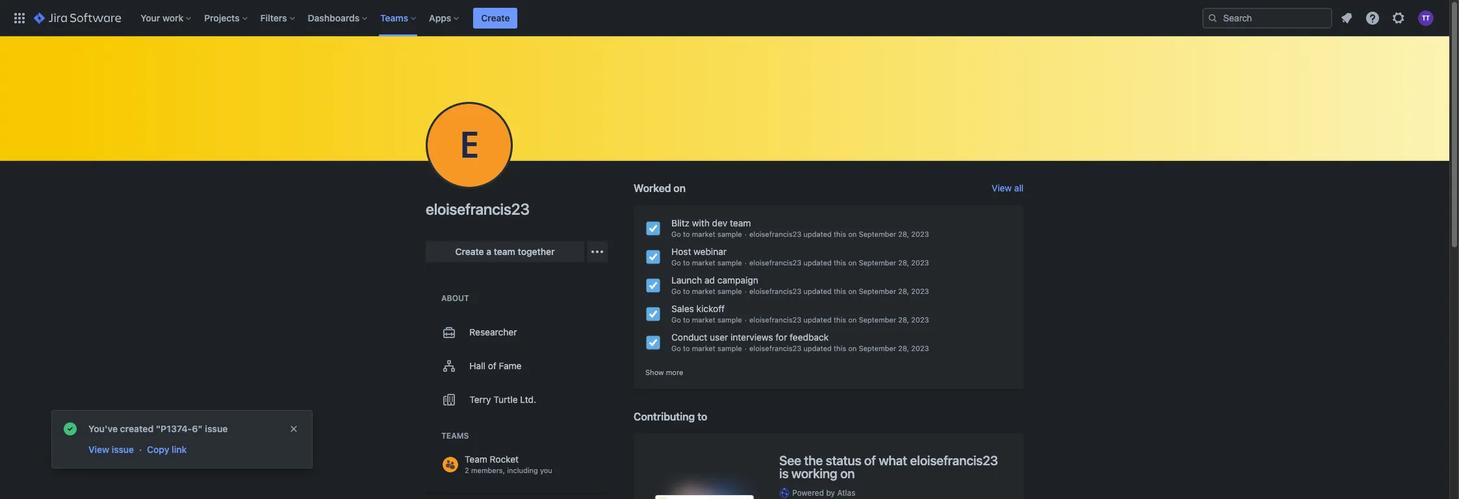 Task type: locate. For each thing, give the bounding box(es) containing it.
1 updated from the top
[[804, 230, 832, 239]]

sample for webinar
[[718, 259, 742, 267]]

5 eloisefrancis23 updated this on september 28, 2023 from the top
[[749, 344, 929, 353]]

issue
[[205, 424, 228, 435], [112, 445, 134, 456]]

go to market sample for user
[[671, 344, 742, 353]]

0 vertical spatial create
[[481, 12, 510, 23]]

go
[[671, 230, 681, 239], [671, 259, 681, 267], [671, 287, 681, 296], [671, 316, 681, 324], [671, 344, 681, 353]]

1 vertical spatial view
[[88, 445, 109, 456]]

banner containing your work
[[0, 0, 1449, 36]]

create button
[[473, 7, 518, 28]]

market for webinar
[[692, 259, 716, 267]]

terry turtle ltd.
[[470, 395, 536, 406]]

go for host webinar
[[671, 259, 681, 267]]

to right contributing
[[697, 411, 707, 423]]

the
[[804, 454, 823, 469]]

of inside see the status of what eloisefrancis23 is working on
[[864, 454, 876, 469]]

team
[[465, 454, 487, 465]]

projects
[[204, 12, 240, 23]]

show more link
[[645, 367, 683, 380]]

market for ad
[[692, 287, 716, 296]]

2023 for dev
[[911, 230, 929, 239]]

create a team together
[[455, 246, 555, 257]]

copy link button
[[146, 443, 188, 458]]

banner
[[0, 0, 1449, 36]]

powered by atlas link
[[779, 487, 1003, 500]]

dashboards button
[[304, 7, 373, 28]]

on
[[674, 183, 686, 194], [848, 230, 857, 239], [848, 259, 857, 267], [848, 287, 857, 296], [848, 316, 857, 324], [848, 344, 857, 353], [840, 467, 855, 482]]

5 updated from the top
[[804, 344, 832, 353]]

to for launch
[[683, 287, 690, 296]]

go down launch
[[671, 287, 681, 296]]

go to market sample down webinar
[[671, 259, 742, 267]]

create inside button
[[455, 246, 484, 257]]

3 28, from the top
[[898, 287, 909, 296]]

alert containing you've created "p1374-6" issue
[[52, 411, 312, 469]]

on for conduct user interviews for feedback
[[848, 344, 857, 353]]

create right the 'apps' popup button
[[481, 12, 510, 23]]

go to market sample down kickoff
[[671, 316, 742, 324]]

Search field
[[1202, 7, 1332, 28]]

4 updated from the top
[[804, 316, 832, 324]]

sample down 'dev'
[[718, 230, 742, 239]]

atlas
[[837, 489, 856, 499]]

5 2023 from the top
[[911, 344, 929, 353]]

september
[[859, 230, 896, 239], [859, 259, 896, 267], [859, 287, 896, 296], [859, 316, 896, 324], [859, 344, 896, 353]]

on for host webinar
[[848, 259, 857, 267]]

0 horizontal spatial issue
[[112, 445, 134, 456]]

view all link
[[992, 183, 1024, 194]]

market down conduct
[[692, 344, 716, 353]]

go to market sample down user
[[671, 344, 742, 353]]

eloisefrancis23 for blitz with dev team
[[749, 230, 801, 239]]

0 horizontal spatial team
[[494, 246, 515, 257]]

team rocket 2 members, including you
[[465, 454, 552, 475]]

copy link
[[147, 445, 187, 456]]

5 go from the top
[[671, 344, 681, 353]]

team right a on the left of the page
[[494, 246, 515, 257]]

0 vertical spatial of
[[488, 361, 496, 372]]

this for dev
[[834, 230, 846, 239]]

host webinar
[[671, 246, 727, 257]]

hall of fame
[[470, 361, 522, 372]]

updated
[[804, 230, 832, 239], [804, 259, 832, 267], [804, 287, 832, 296], [804, 316, 832, 324], [804, 344, 832, 353]]

blitz with dev team
[[671, 218, 751, 229]]

0 vertical spatial view
[[992, 183, 1012, 194]]

worked
[[634, 183, 671, 194]]

ad
[[705, 275, 715, 286]]

sample down campaign
[[718, 287, 742, 296]]

5 sample from the top
[[718, 344, 742, 353]]

of
[[488, 361, 496, 372], [864, 454, 876, 469]]

sample up user
[[718, 316, 742, 324]]

your work button
[[137, 7, 196, 28]]

2
[[465, 467, 469, 475]]

dismiss image
[[289, 424, 299, 435]]

of right hall
[[488, 361, 496, 372]]

1 eloisefrancis23 updated this on september 28, 2023 from the top
[[749, 230, 929, 239]]

eloisefrancis23
[[426, 200, 530, 218], [749, 230, 801, 239], [749, 259, 801, 267], [749, 287, 801, 296], [749, 316, 801, 324], [749, 344, 801, 353], [910, 454, 998, 469]]

to down conduct
[[683, 344, 690, 353]]

4 sample from the top
[[718, 316, 742, 324]]

2 this from the top
[[834, 259, 846, 267]]

issue down the created
[[112, 445, 134, 456]]

kickoff
[[696, 304, 725, 315]]

5 28, from the top
[[898, 344, 909, 353]]

4 september from the top
[[859, 316, 896, 324]]

worked on
[[634, 183, 686, 194]]

teams left apps at the top left of page
[[380, 12, 408, 23]]

view issue link
[[87, 443, 135, 458]]

to down launch
[[683, 287, 690, 296]]

0 horizontal spatial view
[[88, 445, 109, 456]]

4 market from the top
[[692, 316, 716, 324]]

jira software image
[[34, 10, 121, 26], [34, 10, 121, 26]]

1 horizontal spatial team
[[730, 218, 751, 229]]

go for sales kickoff
[[671, 316, 681, 324]]

1 vertical spatial team
[[494, 246, 515, 257]]

fame
[[499, 361, 522, 372]]

to down sales
[[683, 316, 690, 324]]

teams up team
[[441, 432, 469, 441]]

issue right 6"
[[205, 424, 228, 435]]

view down you've
[[88, 445, 109, 456]]

updated for interviews
[[804, 344, 832, 353]]

market down with
[[692, 230, 716, 239]]

market down sales kickoff
[[692, 316, 716, 324]]

5 market from the top
[[692, 344, 716, 353]]

2 go from the top
[[671, 259, 681, 267]]

28, for interviews
[[898, 344, 909, 353]]

3 september from the top
[[859, 287, 896, 296]]

eloisefrancis23 for host webinar
[[749, 259, 801, 267]]

2 sample from the top
[[718, 259, 742, 267]]

5 go to market sample from the top
[[671, 344, 742, 353]]

eloisefrancis23 updated this on september 28, 2023 for interviews
[[749, 344, 929, 353]]

projects button
[[200, 7, 253, 28]]

2 updated from the top
[[804, 259, 832, 267]]

2 go to market sample from the top
[[671, 259, 742, 267]]

market for user
[[692, 344, 716, 353]]

create left a on the left of the page
[[455, 246, 484, 257]]

market down ad
[[692, 287, 716, 296]]

1 market from the top
[[692, 230, 716, 239]]

webinar
[[694, 246, 727, 257]]

atlas image
[[779, 489, 790, 499]]

view
[[992, 183, 1012, 194], [88, 445, 109, 456]]

sales kickoff
[[671, 304, 725, 315]]

team right 'dev'
[[730, 218, 751, 229]]

0 vertical spatial teams
[[380, 12, 408, 23]]

success image
[[62, 422, 78, 437]]

including
[[507, 467, 538, 475]]

powered
[[792, 489, 824, 499]]

campaign
[[717, 275, 758, 286]]

market for with
[[692, 230, 716, 239]]

alert
[[52, 411, 312, 469]]

go to market sample down ad
[[671, 287, 742, 296]]

1 this from the top
[[834, 230, 846, 239]]

for
[[776, 332, 787, 343]]

1 sample from the top
[[718, 230, 742, 239]]

1 vertical spatial create
[[455, 246, 484, 257]]

view issue
[[88, 445, 134, 456]]

actions image
[[590, 244, 605, 260]]

4 go from the top
[[671, 316, 681, 324]]

3 go to market sample from the top
[[671, 287, 742, 296]]

of left what
[[864, 454, 876, 469]]

1 2023 from the top
[[911, 230, 929, 239]]

1 horizontal spatial of
[[864, 454, 876, 469]]

3 updated from the top
[[804, 287, 832, 296]]

create inside button
[[481, 12, 510, 23]]

team inside button
[[494, 246, 515, 257]]

2 market from the top
[[692, 259, 716, 267]]

together
[[518, 246, 555, 257]]

sample up campaign
[[718, 259, 742, 267]]

eloisefrancis23 updated this on september 28, 2023 for campaign
[[749, 287, 929, 296]]

0 vertical spatial issue
[[205, 424, 228, 435]]

view left all
[[992, 183, 1012, 194]]

go down the blitz
[[671, 230, 681, 239]]

market for kickoff
[[692, 316, 716, 324]]

3 this from the top
[[834, 287, 846, 296]]

interviews
[[731, 332, 773, 343]]

ltd.
[[520, 395, 536, 406]]

notifications image
[[1339, 10, 1355, 26]]

5 september from the top
[[859, 344, 896, 353]]

conduct user interviews for feedback
[[671, 332, 829, 343]]

go to market sample down blitz with dev team at the top of page
[[671, 230, 742, 239]]

create
[[481, 12, 510, 23], [455, 246, 484, 257]]

4 go to market sample from the top
[[671, 316, 742, 324]]

market down "host webinar" on the left of page
[[692, 259, 716, 267]]

feedback
[[790, 332, 829, 343]]

go down the host
[[671, 259, 681, 267]]

1 go to market sample from the top
[[671, 230, 742, 239]]

0 horizontal spatial teams
[[380, 12, 408, 23]]

3 2023 from the top
[[911, 287, 929, 296]]

go to market sample for kickoff
[[671, 316, 742, 324]]

3 go from the top
[[671, 287, 681, 296]]

2023 for interviews
[[911, 344, 929, 353]]

rocket
[[490, 454, 519, 465]]

to down the blitz
[[683, 230, 690, 239]]

on for sales kickoff
[[848, 316, 857, 324]]

you've
[[88, 424, 118, 435]]

28,
[[898, 230, 909, 239], [898, 259, 909, 267], [898, 287, 909, 296], [898, 316, 909, 324], [898, 344, 909, 353]]

what
[[879, 454, 907, 469]]

1 horizontal spatial issue
[[205, 424, 228, 435]]

this
[[834, 230, 846, 239], [834, 259, 846, 267], [834, 287, 846, 296], [834, 316, 846, 324], [834, 344, 846, 353]]

go down sales
[[671, 316, 681, 324]]

to down the host
[[683, 259, 690, 267]]

more
[[666, 369, 683, 377]]

go down conduct
[[671, 344, 681, 353]]

1 vertical spatial of
[[864, 454, 876, 469]]

1 horizontal spatial view
[[992, 183, 1012, 194]]

sample down user
[[718, 344, 742, 353]]

go for blitz with dev team
[[671, 230, 681, 239]]

3 market from the top
[[692, 287, 716, 296]]

eloisefrancis23 updated this on september 28, 2023
[[749, 230, 929, 239], [749, 259, 929, 267], [749, 287, 929, 296], [749, 316, 929, 324], [749, 344, 929, 353]]

view for view issue
[[88, 445, 109, 456]]

1 go from the top
[[671, 230, 681, 239]]

1 september from the top
[[859, 230, 896, 239]]

5 this from the top
[[834, 344, 846, 353]]

"p1374-
[[156, 424, 192, 435]]

updated for dev
[[804, 230, 832, 239]]

3 eloisefrancis23 updated this on september 28, 2023 from the top
[[749, 287, 929, 296]]

1 vertical spatial teams
[[441, 432, 469, 441]]

1 vertical spatial issue
[[112, 445, 134, 456]]

filters button
[[257, 7, 300, 28]]

members,
[[471, 467, 505, 475]]

3 sample from the top
[[718, 287, 742, 296]]

go to market sample
[[671, 230, 742, 239], [671, 259, 742, 267], [671, 287, 742, 296], [671, 316, 742, 324], [671, 344, 742, 353]]

view inside alert
[[88, 445, 109, 456]]

create for create
[[481, 12, 510, 23]]

this for campaign
[[834, 287, 846, 296]]

0 horizontal spatial of
[[488, 361, 496, 372]]

1 28, from the top
[[898, 230, 909, 239]]

work
[[162, 12, 183, 23]]

launch
[[671, 275, 702, 286]]

2023
[[911, 230, 929, 239], [911, 259, 929, 267], [911, 287, 929, 296], [911, 316, 929, 324], [911, 344, 929, 353]]

team
[[730, 218, 751, 229], [494, 246, 515, 257]]

teams
[[380, 12, 408, 23], [441, 432, 469, 441]]

sample
[[718, 230, 742, 239], [718, 259, 742, 267], [718, 287, 742, 296], [718, 316, 742, 324], [718, 344, 742, 353]]

blitz
[[671, 218, 690, 229]]

primary element
[[8, 0, 1202, 36]]

copy
[[147, 445, 169, 456]]



Task type: describe. For each thing, give the bounding box(es) containing it.
sample for user
[[718, 344, 742, 353]]

see
[[779, 454, 801, 469]]

go to market sample for with
[[671, 230, 742, 239]]

28, for dev
[[898, 230, 909, 239]]

filters
[[260, 12, 287, 23]]

about
[[441, 294, 469, 304]]

eloisefrancis23 updated this on september 28, 2023 for dev
[[749, 230, 929, 239]]

contributing to
[[634, 411, 707, 423]]

eloisefrancis23 for launch ad campaign
[[749, 287, 801, 296]]

on inside see the status of what eloisefrancis23 is working on
[[840, 467, 855, 482]]

you
[[540, 467, 552, 475]]

working
[[792, 467, 837, 482]]

4 2023 from the top
[[911, 316, 929, 324]]

sample for kickoff
[[718, 316, 742, 324]]

1 horizontal spatial teams
[[441, 432, 469, 441]]

by
[[826, 489, 835, 499]]

2 eloisefrancis23 updated this on september 28, 2023 from the top
[[749, 259, 929, 267]]

settings image
[[1391, 10, 1407, 26]]

eloisefrancis23 inside see the status of what eloisefrancis23 is working on
[[910, 454, 998, 469]]

2 2023 from the top
[[911, 259, 929, 267]]

4 28, from the top
[[898, 316, 909, 324]]

show more
[[645, 369, 683, 377]]

go to market sample for ad
[[671, 287, 742, 296]]

turtle
[[494, 395, 518, 406]]

created
[[120, 424, 154, 435]]

4 this from the top
[[834, 316, 846, 324]]

dev
[[712, 218, 728, 229]]

terry
[[470, 395, 491, 406]]

go for launch ad campaign
[[671, 287, 681, 296]]

sample for ad
[[718, 287, 742, 296]]

28, for campaign
[[898, 287, 909, 296]]

to for blitz
[[683, 230, 690, 239]]

you've created "p1374-6" issue
[[88, 424, 228, 435]]

dashboards
[[308, 12, 360, 23]]

eloisefrancis23 for sales kickoff
[[749, 316, 801, 324]]

with
[[692, 218, 710, 229]]

user
[[710, 332, 728, 343]]

create a team together button
[[426, 242, 584, 263]]

search image
[[1208, 13, 1218, 23]]

help image
[[1365, 10, 1381, 26]]

4 eloisefrancis23 updated this on september 28, 2023 from the top
[[749, 316, 929, 324]]

sales
[[671, 304, 694, 315]]

your profile and settings image
[[1418, 10, 1434, 26]]

eloisefrancis23 for conduct user interviews for feedback
[[749, 344, 801, 353]]

on for blitz with dev team
[[848, 230, 857, 239]]

apps
[[429, 12, 451, 23]]

september for dev
[[859, 230, 896, 239]]

2 september from the top
[[859, 259, 896, 267]]

0 vertical spatial team
[[730, 218, 751, 229]]

to for sales
[[683, 316, 690, 324]]

launch ad campaign
[[671, 275, 758, 286]]

show
[[645, 369, 664, 377]]

apps button
[[425, 7, 464, 28]]

link
[[172, 445, 187, 456]]

2023 for campaign
[[911, 287, 929, 296]]

sample for with
[[718, 230, 742, 239]]

create for create a team together
[[455, 246, 484, 257]]

a
[[486, 246, 491, 257]]

view all
[[992, 183, 1024, 194]]

september for campaign
[[859, 287, 896, 296]]

6"
[[192, 424, 203, 435]]

appswitcher icon image
[[12, 10, 27, 26]]

view for view all
[[992, 183, 1012, 194]]

updated for campaign
[[804, 287, 832, 296]]

powered by atlas
[[792, 489, 856, 499]]

go to market sample for webinar
[[671, 259, 742, 267]]

to for host
[[683, 259, 690, 267]]

on for launch ad campaign
[[848, 287, 857, 296]]

status
[[826, 454, 861, 469]]

researcher
[[470, 327, 517, 338]]

your
[[141, 12, 160, 23]]

teams inside "teams" popup button
[[380, 12, 408, 23]]

september for interviews
[[859, 344, 896, 353]]

to for conduct
[[683, 344, 690, 353]]

all
[[1014, 183, 1024, 194]]

your work
[[141, 12, 183, 23]]

host
[[671, 246, 691, 257]]

see the status of what eloisefrancis23 is working on
[[779, 454, 998, 482]]

teams button
[[376, 7, 421, 28]]

2 28, from the top
[[898, 259, 909, 267]]

hall
[[470, 361, 486, 372]]

contributing
[[634, 411, 695, 423]]

go for conduct user interviews for feedback
[[671, 344, 681, 353]]

conduct
[[671, 332, 707, 343]]

is
[[779, 467, 789, 482]]

this for interviews
[[834, 344, 846, 353]]



Task type: vqa. For each thing, say whether or not it's contained in the screenshot.
View all projects
no



